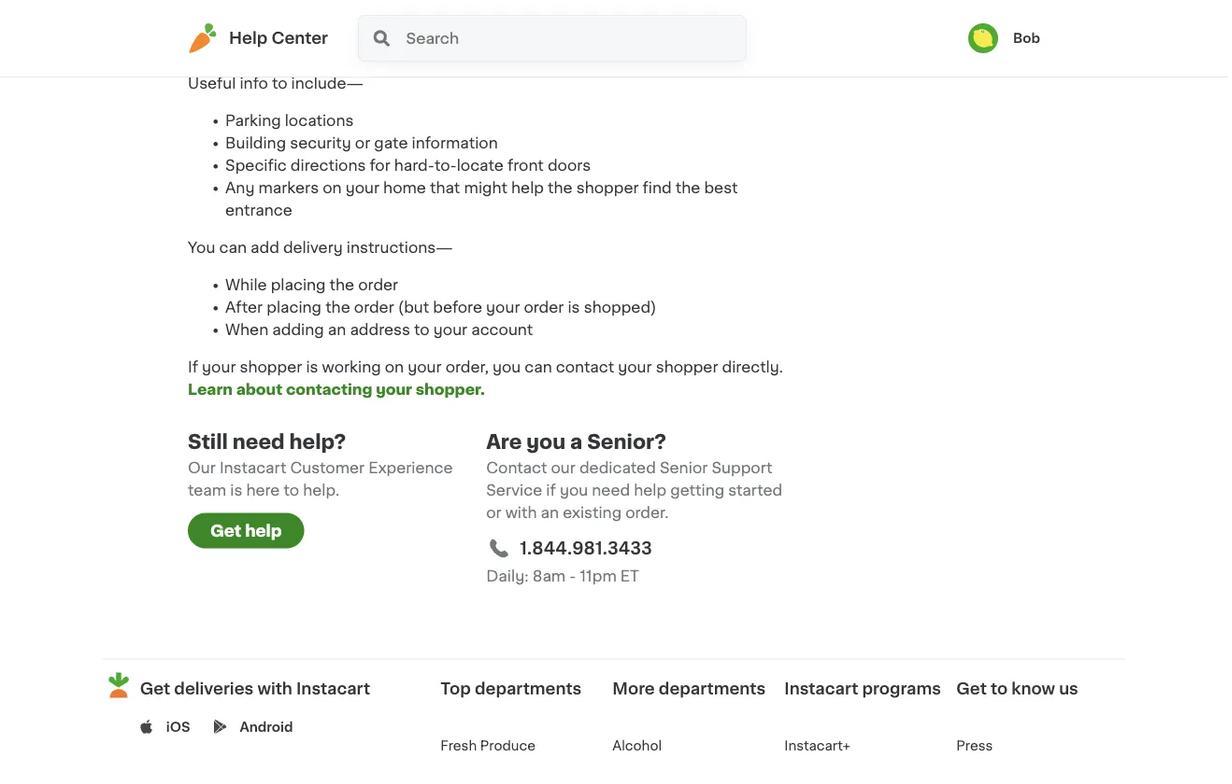 Task type: describe. For each thing, give the bounding box(es) containing it.
directions
[[291, 158, 366, 173]]

get deliveries with instacart
[[140, 681, 370, 697]]

0 vertical spatial instructions
[[309, 16, 398, 31]]

order. inside adding delivery instructions can help shoppers deliver your order. your delivery driver sees these instructions when they start heading your way.
[[636, 16, 679, 31]]

shopped)
[[584, 300, 657, 315]]

your down before
[[433, 323, 467, 338]]

shopper.
[[416, 383, 485, 398]]

you inside if your shopper is working on your order, you can contact your shopper directly. learn about contacting your shopper.
[[492, 360, 521, 375]]

ios app store logo image
[[140, 721, 154, 735]]

they
[[458, 39, 492, 54]]

fresh produce link
[[440, 740, 536, 753]]

sees
[[234, 39, 270, 54]]

the up address
[[325, 300, 350, 315]]

(but
[[398, 300, 429, 315]]

more departments
[[612, 681, 766, 697]]

your up shopper.
[[408, 360, 442, 375]]

ios
[[166, 721, 190, 734]]

here
[[246, 484, 280, 499]]

when
[[413, 39, 454, 54]]

departments for more departments
[[659, 681, 766, 697]]

to left 'know' in the right bottom of the page
[[991, 681, 1008, 697]]

existing
[[563, 506, 622, 521]]

you can add delivery instructions—
[[188, 241, 453, 256]]

contact
[[486, 461, 547, 476]]

an inside are you a senior? contact our dedicated senior support service if you need help getting started or with an existing order.
[[541, 506, 559, 521]]

Search search field
[[404, 16, 746, 61]]

is inside if your shopper is working on your order, you can contact your shopper directly. learn about contacting your shopper.
[[306, 360, 318, 375]]

hard-
[[394, 158, 435, 173]]

order up address
[[354, 300, 394, 315]]

while placing the order after placing the order (but before your order is shopped) when adding an address to your account
[[225, 278, 657, 338]]

deliveries
[[174, 681, 254, 697]]

instacart shopper app logo image
[[103, 671, 134, 701]]

these
[[274, 39, 316, 54]]

with inside are you a senior? contact our dedicated senior support service if you need help getting started or with an existing order.
[[505, 506, 537, 521]]

press link
[[956, 740, 993, 753]]

to inside still need help? our instacart customer experience team is here to help.
[[284, 484, 299, 499]]

ios link
[[166, 718, 190, 737]]

1 vertical spatial placing
[[267, 300, 322, 315]]

programs
[[862, 681, 941, 697]]

if
[[546, 484, 556, 499]]

bob link
[[968, 23, 1040, 53]]

get help
[[210, 523, 282, 539]]

front
[[507, 158, 544, 173]]

working
[[322, 360, 381, 375]]

are you a senior? contact our dedicated senior support service if you need help getting started or with an existing order.
[[486, 433, 782, 521]]

account
[[471, 323, 533, 338]]

your up learn
[[202, 360, 236, 375]]

might
[[464, 181, 507, 196]]

get for get to know us
[[956, 681, 987, 697]]

1 vertical spatial instructions
[[320, 39, 409, 54]]

info
[[240, 76, 268, 91]]

order up (but on the top
[[358, 278, 398, 293]]

more
[[612, 681, 655, 697]]

still need help? our instacart customer experience team is here to help.
[[188, 433, 453, 499]]

-
[[569, 570, 576, 585]]

alcohol link
[[612, 740, 662, 753]]

information
[[412, 136, 498, 151]]

user avatar image
[[968, 23, 998, 53]]

produce
[[480, 740, 536, 753]]

1 vertical spatial you
[[526, 433, 566, 452]]

instructions—
[[347, 241, 453, 256]]

need inside still need help? our instacart customer experience team is here to help.
[[233, 433, 285, 452]]

add
[[250, 241, 279, 256]]

help inside adding delivery instructions can help shoppers deliver your order. your delivery driver sees these instructions when they start heading your way.
[[433, 16, 466, 31]]

help inside the parking locations building security or gate information specific directions for hard-to-locate front doors any markers on your home that might help the shopper find the best entrance
[[511, 181, 544, 196]]

order up 'account'
[[524, 300, 564, 315]]

shoppers
[[470, 16, 540, 31]]

fresh produce
[[440, 740, 536, 753]]

11pm
[[580, 570, 617, 585]]

to inside while placing the order after placing the order (but before your order is shopped) when adding an address to your account
[[414, 323, 430, 338]]

on inside if your shopper is working on your order, you can contact your shopper directly. learn about contacting your shopper.
[[385, 360, 404, 375]]

your right deliver
[[598, 16, 632, 31]]

delivery right your
[[720, 16, 780, 31]]

press
[[956, 740, 993, 753]]

you
[[188, 241, 215, 256]]

senior
[[660, 461, 708, 476]]

your right contact
[[618, 360, 652, 375]]

any
[[225, 181, 255, 196]]

or inside the parking locations building security or gate information specific directions for hard-to-locate front doors any markers on your home that might help the shopper find the best entrance
[[355, 136, 370, 151]]

doors
[[548, 158, 591, 173]]

our
[[551, 461, 576, 476]]

locations
[[285, 114, 354, 128]]

order. inside are you a senior? contact our dedicated senior support service if you need help getting started or with an existing order.
[[625, 506, 669, 521]]

get to know us
[[956, 681, 1078, 697]]

your down the working
[[376, 383, 412, 398]]

way.
[[637, 39, 671, 54]]

building
[[225, 136, 286, 151]]

help?
[[289, 433, 346, 452]]

your up 'account'
[[486, 300, 520, 315]]

experience
[[368, 461, 453, 476]]

is inside still need help? our instacart customer experience team is here to help.
[[230, 484, 242, 499]]

before
[[433, 300, 482, 315]]

start
[[496, 39, 531, 54]]

contacting
[[286, 383, 372, 398]]

delivery up these
[[245, 16, 305, 31]]

the down doors
[[548, 181, 573, 196]]

deliver
[[544, 16, 595, 31]]

et
[[620, 570, 639, 585]]

parking locations building security or gate information specific directions for hard-to-locate front doors any markers on your home that might help the shopper find the best entrance
[[225, 114, 738, 218]]

8am
[[532, 570, 566, 585]]

directly.
[[722, 360, 783, 375]]

to-
[[435, 158, 457, 173]]

is inside while placing the order after placing the order (but before your order is shopped) when adding an address to your account
[[568, 300, 580, 315]]

markers
[[258, 181, 319, 196]]

entrance
[[225, 203, 292, 218]]

if your shopper is working on your order, you can contact your shopper directly. learn about contacting your shopper.
[[188, 360, 783, 398]]



Task type: vqa. For each thing, say whether or not it's contained in the screenshot.
your in Parking Locations Building Security Or Gate Information Specific Directions For Hard-To-Locate Front Doors Any Markers On Your Home That Might Help The Shopper Find The Best Entrance
yes



Task type: locate. For each thing, give the bounding box(es) containing it.
0 vertical spatial need
[[233, 433, 285, 452]]

an right "adding"
[[328, 323, 346, 338]]

1 horizontal spatial get
[[210, 523, 241, 539]]

instructions up include—
[[320, 39, 409, 54]]

0 horizontal spatial or
[[355, 136, 370, 151]]

2 horizontal spatial shopper
[[656, 360, 718, 375]]

center
[[271, 30, 328, 46]]

useful
[[188, 76, 236, 91]]

1.844.981.3433
[[520, 541, 652, 557]]

help down dedicated
[[634, 484, 667, 499]]

instacart programs
[[784, 681, 941, 697]]

0 horizontal spatial shopper
[[240, 360, 302, 375]]

1 horizontal spatial instacart
[[296, 681, 370, 697]]

1 vertical spatial or
[[486, 506, 501, 521]]

0 horizontal spatial can
[[219, 241, 247, 256]]

get help button
[[188, 514, 304, 549]]

with up android link
[[257, 681, 292, 697]]

on down directions
[[323, 181, 342, 196]]

shopper down doors
[[576, 181, 639, 196]]

specific
[[225, 158, 287, 173]]

best
[[704, 181, 738, 196]]

0 horizontal spatial need
[[233, 433, 285, 452]]

your down for
[[345, 181, 379, 196]]

service
[[486, 484, 542, 499]]

need up here
[[233, 433, 285, 452]]

departments up 'produce'
[[475, 681, 582, 697]]

help inside button
[[245, 523, 282, 539]]

2 horizontal spatial is
[[568, 300, 580, 315]]

adding
[[272, 323, 324, 338]]

placing down the you can add delivery instructions—
[[271, 278, 326, 293]]

your inside the parking locations building security or gate information specific directions for hard-to-locate front doors any markers on your home that might help the shopper find the best entrance
[[345, 181, 379, 196]]

need inside are you a senior? contact our dedicated senior support service if you need help getting started or with an existing order.
[[592, 484, 630, 499]]

can up "when"
[[402, 16, 429, 31]]

departments for top departments
[[475, 681, 582, 697]]

help inside are you a senior? contact our dedicated senior support service if you need help getting started or with an existing order.
[[634, 484, 667, 499]]

is
[[568, 300, 580, 315], [306, 360, 318, 375], [230, 484, 242, 499]]

an down 'if'
[[541, 506, 559, 521]]

0 vertical spatial with
[[505, 506, 537, 521]]

top departments
[[440, 681, 582, 697]]

1.844.981.3433 link
[[520, 536, 652, 562]]

shopper left directly.
[[656, 360, 718, 375]]

get for get deliveries with instacart
[[140, 681, 170, 697]]

your
[[598, 16, 632, 31], [599, 39, 633, 54], [345, 181, 379, 196], [486, 300, 520, 315], [433, 323, 467, 338], [202, 360, 236, 375], [408, 360, 442, 375], [618, 360, 652, 375], [376, 383, 412, 398]]

get down team
[[210, 523, 241, 539]]

an inside while placing the order after placing the order (but before your order is shopped) when adding an address to your account
[[328, 323, 346, 338]]

daily:
[[486, 570, 529, 585]]

android link
[[240, 718, 293, 737]]

to right here
[[284, 484, 299, 499]]

team
[[188, 484, 226, 499]]

0 vertical spatial an
[[328, 323, 346, 338]]

1 vertical spatial order.
[[625, 506, 669, 521]]

1 departments from the left
[[475, 681, 582, 697]]

0 horizontal spatial an
[[328, 323, 346, 338]]

still
[[188, 433, 228, 452]]

0 horizontal spatial is
[[230, 484, 242, 499]]

need down dedicated
[[592, 484, 630, 499]]

getting
[[670, 484, 724, 499]]

address
[[350, 323, 410, 338]]

instacart+ link
[[784, 740, 850, 753]]

0 horizontal spatial departments
[[475, 681, 582, 697]]

is up the contacting
[[306, 360, 318, 375]]

need
[[233, 433, 285, 452], [592, 484, 630, 499]]

0 vertical spatial or
[[355, 136, 370, 151]]

departments right the more on the bottom of the page
[[659, 681, 766, 697]]

daily: 8am - 11pm et
[[486, 570, 639, 585]]

or down service
[[486, 506, 501, 521]]

if
[[188, 360, 198, 375]]

instacart+
[[784, 740, 850, 753]]

after
[[225, 300, 263, 315]]

you left a
[[526, 433, 566, 452]]

2 vertical spatial you
[[560, 484, 588, 499]]

2 vertical spatial is
[[230, 484, 242, 499]]

an
[[328, 323, 346, 338], [541, 506, 559, 521]]

order. down dedicated
[[625, 506, 669, 521]]

0 horizontal spatial instacart
[[220, 461, 286, 476]]

alcohol
[[612, 740, 662, 753]]

or
[[355, 136, 370, 151], [486, 506, 501, 521]]

delivery
[[245, 16, 305, 31], [720, 16, 780, 31], [283, 241, 343, 256]]

instructions up these
[[309, 16, 398, 31]]

0 vertical spatial order.
[[636, 16, 679, 31]]

1 vertical spatial need
[[592, 484, 630, 499]]

1 vertical spatial is
[[306, 360, 318, 375]]

shopper
[[576, 181, 639, 196], [240, 360, 302, 375], [656, 360, 718, 375]]

0 vertical spatial is
[[568, 300, 580, 315]]

instacart image
[[188, 23, 218, 53]]

parking
[[225, 114, 281, 128]]

when
[[225, 323, 268, 338]]

1 horizontal spatial departments
[[659, 681, 766, 697]]

1 horizontal spatial shopper
[[576, 181, 639, 196]]

are
[[486, 433, 522, 452]]

shopper inside the parking locations building security or gate information specific directions for hard-to-locate front doors any markers on your home that might help the shopper find the best entrance
[[576, 181, 639, 196]]

help center link
[[188, 23, 328, 53]]

help down front
[[511, 181, 544, 196]]

0 vertical spatial on
[[323, 181, 342, 196]]

the down the you can add delivery instructions—
[[330, 278, 354, 293]]

on down address
[[385, 360, 404, 375]]

you down 'account'
[[492, 360, 521, 375]]

about
[[236, 383, 282, 398]]

1 vertical spatial with
[[257, 681, 292, 697]]

1 horizontal spatial or
[[486, 506, 501, 521]]

the right find
[[675, 181, 700, 196]]

help center
[[229, 30, 328, 46]]

can left contact
[[525, 360, 552, 375]]

delivery right add
[[283, 241, 343, 256]]

find
[[643, 181, 672, 196]]

locate
[[457, 158, 504, 173]]

with
[[505, 506, 537, 521], [257, 681, 292, 697]]

can right you
[[219, 241, 247, 256]]

help down here
[[245, 523, 282, 539]]

get up press
[[956, 681, 987, 697]]

on inside the parking locations building security or gate information specific directions for hard-to-locate front doors any markers on your home that might help the shopper find the best entrance
[[323, 181, 342, 196]]

1 vertical spatial on
[[385, 360, 404, 375]]

to right info
[[272, 76, 287, 91]]

help
[[229, 30, 268, 46]]

a
[[570, 433, 583, 452]]

instacart
[[220, 461, 286, 476], [296, 681, 370, 697], [784, 681, 858, 697]]

0 horizontal spatial on
[[323, 181, 342, 196]]

android
[[240, 721, 293, 734]]

adding delivery instructions can help shoppers deliver your order. your delivery driver sees these instructions when they start heading your way.
[[188, 16, 780, 54]]

get
[[210, 523, 241, 539], [140, 681, 170, 697], [956, 681, 987, 697]]

to down (but on the top
[[414, 323, 430, 338]]

0 horizontal spatial get
[[140, 681, 170, 697]]

1 horizontal spatial on
[[385, 360, 404, 375]]

placing up "adding"
[[267, 300, 322, 315]]

shopper up about
[[240, 360, 302, 375]]

is left the shopped)
[[568, 300, 580, 315]]

0 horizontal spatial with
[[257, 681, 292, 697]]

1 horizontal spatial an
[[541, 506, 559, 521]]

you right 'if'
[[560, 484, 588, 499]]

0 vertical spatial can
[[402, 16, 429, 31]]

departments
[[475, 681, 582, 697], [659, 681, 766, 697]]

is left here
[[230, 484, 242, 499]]

that
[[430, 181, 460, 196]]

1 horizontal spatial can
[[402, 16, 429, 31]]

can inside if your shopper is working on your order, you can contact your shopper directly. learn about contacting your shopper.
[[525, 360, 552, 375]]

learn
[[188, 383, 233, 398]]

0 vertical spatial you
[[492, 360, 521, 375]]

started
[[728, 484, 782, 499]]

or inside are you a senior? contact our dedicated senior support service if you need help getting started or with an existing order.
[[486, 506, 501, 521]]

while
[[225, 278, 267, 293]]

1 vertical spatial can
[[219, 241, 247, 256]]

instacart inside still need help? our instacart customer experience team is here to help.
[[220, 461, 286, 476]]

instructions
[[309, 16, 398, 31], [320, 39, 409, 54]]

gate
[[374, 136, 408, 151]]

useful info to include—
[[188, 76, 364, 91]]

2 horizontal spatial instacart
[[784, 681, 858, 697]]

2 horizontal spatial get
[[956, 681, 987, 697]]

1 horizontal spatial need
[[592, 484, 630, 499]]

get right instacart shopper app logo
[[140, 681, 170, 697]]

for
[[370, 158, 390, 173]]

us
[[1059, 681, 1078, 697]]

android play store logo image
[[214, 721, 228, 735]]

can inside adding delivery instructions can help shoppers deliver your order. your delivery driver sees these instructions when they start heading your way.
[[402, 16, 429, 31]]

know
[[1012, 681, 1055, 697]]

include—
[[291, 76, 364, 91]]

our
[[188, 461, 216, 476]]

or up for
[[355, 136, 370, 151]]

adding
[[188, 16, 241, 31]]

1 vertical spatial an
[[541, 506, 559, 521]]

learn about contacting your shopper. link
[[188, 383, 485, 398]]

1 horizontal spatial is
[[306, 360, 318, 375]]

top
[[440, 681, 471, 697]]

with down service
[[505, 506, 537, 521]]

order. up way.
[[636, 16, 679, 31]]

0 vertical spatial placing
[[271, 278, 326, 293]]

help.
[[303, 484, 340, 499]]

you
[[492, 360, 521, 375], [526, 433, 566, 452], [560, 484, 588, 499]]

1 horizontal spatial with
[[505, 506, 537, 521]]

order.
[[636, 16, 679, 31], [625, 506, 669, 521]]

your left way.
[[599, 39, 633, 54]]

get inside button
[[210, 523, 241, 539]]

help up "when"
[[433, 16, 466, 31]]

2 departments from the left
[[659, 681, 766, 697]]

heading
[[534, 39, 595, 54]]

get for get help
[[210, 523, 241, 539]]

can
[[402, 16, 429, 31], [219, 241, 247, 256], [525, 360, 552, 375]]

2 horizontal spatial can
[[525, 360, 552, 375]]

order
[[358, 278, 398, 293], [354, 300, 394, 315], [524, 300, 564, 315]]

bob
[[1013, 32, 1040, 45]]

2 vertical spatial can
[[525, 360, 552, 375]]

the
[[548, 181, 573, 196], [675, 181, 700, 196], [330, 278, 354, 293], [325, 300, 350, 315]]



